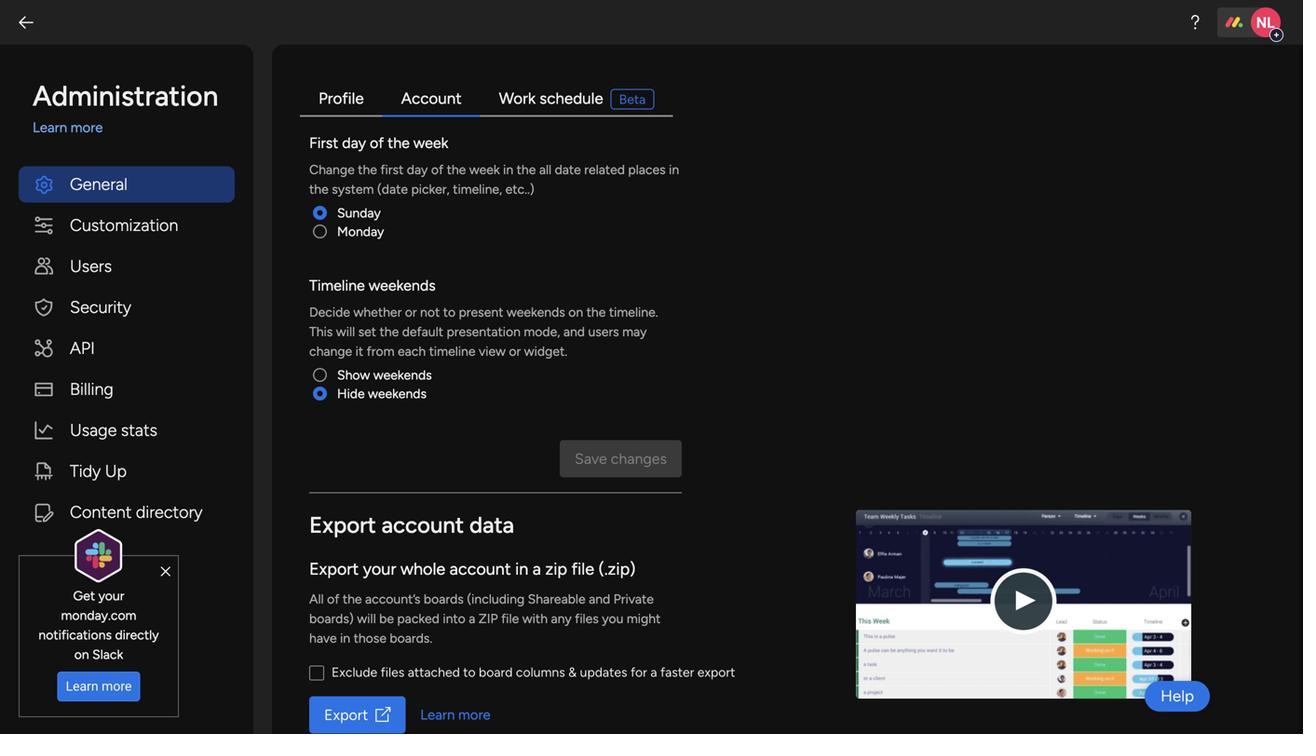 Task type: locate. For each thing, give the bounding box(es) containing it.
1 horizontal spatial files
[[575, 611, 599, 626]]

day right first
[[342, 134, 366, 152]]

weekends down each
[[373, 367, 432, 383]]

0 vertical spatial a
[[533, 559, 541, 579]]

will inside the all of the account's boards (including shareable and private boards) will be packed into a zip file with any files you might have in those boards.
[[357, 611, 376, 626]]

1 vertical spatial more
[[102, 679, 132, 694]]

1 vertical spatial learn more link
[[420, 704, 491, 725]]

those
[[354, 630, 387, 646]]

dapulse x slim image
[[161, 563, 170, 580]]

learn more button
[[57, 672, 140, 701]]

whole
[[400, 559, 446, 579]]

1 vertical spatial or
[[509, 343, 521, 359]]

2 horizontal spatial of
[[431, 162, 444, 177]]

1 vertical spatial learn
[[66, 679, 98, 694]]

1 vertical spatial export
[[309, 559, 359, 579]]

first
[[309, 134, 338, 152]]

2 horizontal spatial a
[[651, 664, 657, 680]]

0 vertical spatial on
[[569, 304, 583, 320]]

0 vertical spatial day
[[342, 134, 366, 152]]

in
[[503, 162, 513, 177], [669, 162, 679, 177], [515, 559, 528, 579], [340, 630, 350, 646]]

1 horizontal spatial and
[[589, 591, 610, 607]]

first
[[380, 162, 404, 177]]

and left users
[[563, 324, 585, 340]]

learn more down slack
[[66, 679, 132, 694]]

to left board
[[463, 664, 476, 680]]

boards.
[[390, 630, 432, 646]]

1 horizontal spatial to
[[463, 664, 476, 680]]

usage stats
[[70, 420, 157, 440]]

columns
[[516, 664, 565, 680]]

0 vertical spatial to
[[443, 304, 456, 320]]

0 horizontal spatial or
[[405, 304, 417, 320]]

or left "not"
[[405, 304, 417, 320]]

customization button
[[19, 207, 235, 244]]

export inside button
[[324, 706, 368, 724]]

1 vertical spatial a
[[469, 611, 475, 626]]

in up etc..)
[[503, 162, 513, 177]]

0 horizontal spatial to
[[443, 304, 456, 320]]

export button
[[309, 696, 405, 734]]

in left zip
[[515, 559, 528, 579]]

the left all
[[517, 162, 536, 177]]

change the first day of the week in the all date related places in the system (date picker, timeline, etc..)
[[309, 162, 679, 197]]

shareable
[[528, 591, 586, 607]]

content directory
[[70, 502, 203, 522]]

the up users
[[587, 304, 606, 320]]

learn
[[33, 119, 67, 136], [66, 679, 98, 694], [420, 706, 455, 723]]

learn more
[[66, 679, 132, 694], [420, 706, 491, 723]]

tidy
[[70, 461, 101, 481]]

1 vertical spatial file
[[501, 611, 519, 626]]

zip
[[545, 559, 567, 579]]

work
[[499, 89, 536, 108]]

private
[[614, 591, 654, 607]]

weekends up mode,
[[507, 304, 565, 320]]

0 vertical spatial more
[[71, 119, 103, 136]]

0 vertical spatial will
[[336, 324, 355, 340]]

0 horizontal spatial of
[[327, 591, 339, 607]]

for
[[631, 664, 647, 680]]

more down board
[[458, 706, 491, 723]]

1 horizontal spatial or
[[509, 343, 521, 359]]

0 vertical spatial your
[[363, 559, 396, 579]]

0 vertical spatial learn
[[33, 119, 67, 136]]

help image
[[1186, 13, 1205, 32]]

(including
[[467, 591, 525, 607]]

learn down slack
[[66, 679, 98, 694]]

the up the "boards)"
[[343, 591, 362, 607]]

zip
[[479, 611, 498, 626]]

export
[[309, 511, 376, 538], [309, 559, 359, 579], [324, 706, 368, 724]]

to inside decide whether or not to present weekends on the timeline. this will set the default presentation mode, and users may change it from each timeline view or widget.
[[443, 304, 456, 320]]

weekends down show weekends
[[368, 386, 427, 402]]

export for export your whole account in a zip file (.zip)
[[309, 559, 359, 579]]

0 horizontal spatial on
[[74, 646, 89, 662]]

administration learn more
[[33, 79, 218, 136]]

or right view at the left
[[509, 343, 521, 359]]

of
[[370, 134, 384, 152], [431, 162, 444, 177], [327, 591, 339, 607]]

to
[[443, 304, 456, 320], [463, 664, 476, 680]]

0 horizontal spatial day
[[342, 134, 366, 152]]

1 vertical spatial week
[[469, 162, 500, 177]]

notifications
[[39, 627, 112, 643]]

1 horizontal spatial learn more link
[[420, 704, 491, 725]]

date
[[555, 162, 581, 177]]

your inside get your monday.com notifications directly on slack
[[98, 588, 124, 604]]

0 horizontal spatial file
[[501, 611, 519, 626]]

0 vertical spatial week
[[413, 134, 448, 152]]

view
[[479, 343, 506, 359]]

to right "not"
[[443, 304, 456, 320]]

0 horizontal spatial will
[[336, 324, 355, 340]]

usage stats button
[[19, 412, 235, 449]]

each
[[398, 343, 426, 359]]

the inside the all of the account's boards (including shareable and private boards) will be packed into a zip file with any files you might have in those boards.
[[343, 591, 362, 607]]

export
[[698, 664, 735, 680]]

account's
[[365, 591, 421, 607]]

1 vertical spatial on
[[74, 646, 89, 662]]

security
[[70, 297, 131, 317]]

day up the picker, at top
[[407, 162, 428, 177]]

0 vertical spatial of
[[370, 134, 384, 152]]

week up timeline,
[[469, 162, 500, 177]]

on left timeline.
[[569, 304, 583, 320]]

learn inside learn more button
[[66, 679, 98, 694]]

account link
[[383, 82, 480, 117]]

will left the set
[[336, 324, 355, 340]]

of right 'all'
[[327, 591, 339, 607]]

day
[[342, 134, 366, 152], [407, 162, 428, 177]]

more inside button
[[102, 679, 132, 694]]

&
[[568, 664, 577, 680]]

2 vertical spatial learn
[[420, 706, 455, 723]]

and up you
[[589, 591, 610, 607]]

account up (including
[[450, 559, 511, 579]]

1 vertical spatial will
[[357, 611, 376, 626]]

0 horizontal spatial your
[[98, 588, 124, 604]]

2 vertical spatial of
[[327, 591, 339, 607]]

1 horizontal spatial day
[[407, 162, 428, 177]]

your up monday.com
[[98, 588, 124, 604]]

users
[[588, 324, 619, 340]]

or
[[405, 304, 417, 320], [509, 343, 521, 359]]

users button
[[19, 248, 235, 285]]

your up account's
[[363, 559, 396, 579]]

learn more link
[[33, 117, 235, 138], [420, 704, 491, 725]]

more down slack
[[102, 679, 132, 694]]

1 horizontal spatial your
[[363, 559, 396, 579]]

0 horizontal spatial and
[[563, 324, 585, 340]]

back to workspace image
[[17, 13, 35, 32]]

(.zip)
[[599, 559, 636, 579]]

files
[[575, 611, 599, 626], [381, 664, 405, 680]]

more inside administration learn more
[[71, 119, 103, 136]]

the up timeline,
[[447, 162, 466, 177]]

beta
[[619, 91, 646, 107]]

weekends for timeline weekends
[[369, 277, 436, 294]]

and inside decide whether or not to present weekends on the timeline. this will set the default presentation mode, and users may change it from each timeline view or widget.
[[563, 324, 585, 340]]

the up system
[[358, 162, 377, 177]]

0 vertical spatial files
[[575, 611, 599, 626]]

file inside the all of the account's boards (including shareable and private boards) will be packed into a zip file with any files you might have in those boards.
[[501, 611, 519, 626]]

whether
[[353, 304, 402, 320]]

related
[[584, 162, 625, 177]]

will up those
[[357, 611, 376, 626]]

1 vertical spatial files
[[381, 664, 405, 680]]

attached
[[408, 664, 460, 680]]

learn inside administration learn more
[[33, 119, 67, 136]]

more down 'administration' at the top of page
[[71, 119, 103, 136]]

files right any
[[575, 611, 599, 626]]

1 horizontal spatial learn more
[[420, 706, 491, 723]]

boards
[[424, 591, 464, 607]]

1 horizontal spatial of
[[370, 134, 384, 152]]

files right the exclude
[[381, 664, 405, 680]]

in right the have
[[340, 630, 350, 646]]

it
[[356, 343, 363, 359]]

week down the account link
[[413, 134, 448, 152]]

slack
[[92, 646, 123, 662]]

up
[[105, 461, 127, 481]]

any
[[551, 611, 572, 626]]

2 vertical spatial more
[[458, 706, 491, 723]]

1 vertical spatial your
[[98, 588, 124, 604]]

0 vertical spatial export
[[309, 511, 376, 538]]

timeline
[[429, 343, 476, 359]]

timeline,
[[453, 181, 502, 197]]

learn more inside button
[[66, 679, 132, 694]]

0 horizontal spatial learn more link
[[33, 117, 235, 138]]

0 vertical spatial and
[[563, 324, 585, 340]]

1 horizontal spatial on
[[569, 304, 583, 320]]

have
[[309, 630, 337, 646]]

v2 export image
[[376, 707, 391, 723]]

general
[[70, 174, 128, 194]]

0 horizontal spatial week
[[413, 134, 448, 152]]

default
[[402, 324, 443, 340]]

1 vertical spatial day
[[407, 162, 428, 177]]

file
[[571, 559, 594, 579], [501, 611, 519, 626]]

of inside change the first day of the week in the all date related places in the system (date picker, timeline, etc..)
[[431, 162, 444, 177]]

learn down the attached
[[420, 706, 455, 723]]

and
[[563, 324, 585, 340], [589, 591, 610, 607]]

this
[[309, 324, 333, 340]]

sunday
[[337, 205, 381, 221]]

all
[[539, 162, 552, 177]]

account up whole
[[382, 511, 464, 538]]

on down notifications
[[74, 646, 89, 662]]

learn more link down the attached
[[420, 704, 491, 725]]

1 horizontal spatial week
[[469, 162, 500, 177]]

1 vertical spatial and
[[589, 591, 610, 607]]

0 horizontal spatial a
[[469, 611, 475, 626]]

of up first
[[370, 134, 384, 152]]

monday.com
[[61, 607, 136, 623]]

learn down 'administration' at the top of page
[[33, 119, 67, 136]]

be
[[379, 611, 394, 626]]

1 vertical spatial learn more
[[420, 706, 491, 723]]

decide
[[309, 304, 350, 320]]

will inside decide whether or not to present weekends on the timeline. this will set the default presentation mode, and users may change it from each timeline view or widget.
[[336, 324, 355, 340]]

2 vertical spatial export
[[324, 706, 368, 724]]

export for export
[[324, 706, 368, 724]]

0 vertical spatial learn more link
[[33, 117, 235, 138]]

export account data
[[309, 511, 514, 538]]

0 vertical spatial learn more
[[66, 679, 132, 694]]

of up the picker, at top
[[431, 162, 444, 177]]

1 horizontal spatial file
[[571, 559, 594, 579]]

weekends up whether
[[369, 277, 436, 294]]

content
[[70, 502, 132, 522]]

learn more down the attached
[[420, 706, 491, 723]]

1 vertical spatial of
[[431, 162, 444, 177]]

learn more link down 'administration' at the top of page
[[33, 117, 235, 138]]

1 horizontal spatial will
[[357, 611, 376, 626]]

0 horizontal spatial learn more
[[66, 679, 132, 694]]

packed
[[397, 611, 440, 626]]



Task type: describe. For each thing, give the bounding box(es) containing it.
help button
[[1145, 681, 1210, 712]]

timeline weekends
[[309, 277, 436, 294]]

system
[[332, 181, 374, 197]]

board
[[479, 664, 513, 680]]

the down change
[[309, 181, 329, 197]]

(date
[[377, 181, 408, 197]]

first day of the week
[[309, 134, 448, 152]]

security button
[[19, 289, 235, 326]]

get your monday.com notifications directly on slack
[[39, 588, 159, 662]]

learn more for the bottommost learn more link
[[420, 706, 491, 723]]

mode,
[[524, 324, 560, 340]]

places
[[628, 162, 666, 177]]

schedule
[[540, 89, 603, 108]]

tidy up
[[70, 461, 127, 481]]

with
[[522, 611, 548, 626]]

profile
[[319, 89, 364, 108]]

in inside the all of the account's boards (including shareable and private boards) will be packed into a zip file with any files you might have in those boards.
[[340, 630, 350, 646]]

1 vertical spatial to
[[463, 664, 476, 680]]

content directory button
[[19, 494, 235, 531]]

administration
[[33, 79, 218, 113]]

timeline.
[[609, 304, 658, 320]]

billing
[[70, 379, 114, 399]]

of inside the all of the account's boards (including shareable and private boards) will be packed into a zip file with any files you might have in those boards.
[[327, 591, 339, 607]]

learn more for learn more button on the left bottom
[[66, 679, 132, 694]]

1 horizontal spatial a
[[533, 559, 541, 579]]

exclude files attached to board columns & updates for a faster export
[[332, 664, 735, 680]]

presentation
[[447, 324, 521, 340]]

monday
[[337, 224, 384, 239]]

dapulse x slim image
[[1164, 524, 1177, 541]]

export for export account data
[[309, 511, 376, 538]]

more for learn more button on the left bottom
[[102, 679, 132, 694]]

directory
[[136, 502, 203, 522]]

exclude
[[332, 664, 377, 680]]

a inside the all of the account's boards (including shareable and private boards) will be packed into a zip file with any files you might have in those boards.
[[469, 611, 475, 626]]

0 horizontal spatial files
[[381, 664, 405, 680]]

timeline
[[309, 277, 365, 294]]

all of the account's boards (including shareable and private boards) will be packed into a zip file with any files you might have in those boards.
[[309, 591, 661, 646]]

your for get
[[98, 588, 124, 604]]

not
[[420, 304, 440, 320]]

present
[[459, 304, 503, 320]]

api
[[70, 338, 95, 358]]

customization
[[70, 215, 178, 235]]

files inside the all of the account's boards (including shareable and private boards) will be packed into a zip file with any files you might have in those boards.
[[575, 611, 599, 626]]

week inside change the first day of the week in the all date related places in the system (date picker, timeline, etc..)
[[469, 162, 500, 177]]

weekends for hide weekends
[[368, 386, 427, 402]]

boards)
[[309, 611, 354, 626]]

change
[[309, 162, 355, 177]]

change
[[309, 343, 352, 359]]

hide
[[337, 386, 365, 402]]

profile link
[[300, 82, 383, 117]]

work schedule
[[499, 89, 603, 108]]

faster
[[660, 664, 694, 680]]

0 vertical spatial or
[[405, 304, 417, 320]]

the up first
[[388, 134, 410, 152]]

0 vertical spatial account
[[382, 511, 464, 538]]

etc..)
[[506, 181, 535, 197]]

account
[[401, 89, 462, 108]]

general button
[[19, 166, 235, 203]]

into
[[443, 611, 466, 626]]

set
[[358, 324, 376, 340]]

might
[[627, 611, 661, 626]]

show weekends
[[337, 367, 432, 383]]

may
[[622, 324, 647, 340]]

tidy up button
[[19, 453, 235, 490]]

get
[[73, 588, 95, 604]]

your for export
[[363, 559, 396, 579]]

and inside the all of the account's boards (including shareable and private boards) will be packed into a zip file with any files you might have in those boards.
[[589, 591, 610, 607]]

stats
[[121, 420, 157, 440]]

api button
[[19, 330, 235, 367]]

day inside change the first day of the week in the all date related places in the system (date picker, timeline, etc..)
[[407, 162, 428, 177]]

the up from
[[380, 324, 399, 340]]

decide whether or not to present weekends on the timeline. this will set the default presentation mode, and users may change it from each timeline view or widget.
[[309, 304, 658, 359]]

help
[[1161, 687, 1194, 706]]

on inside decide whether or not to present weekends on the timeline. this will set the default presentation mode, and users may change it from each timeline view or widget.
[[569, 304, 583, 320]]

weekends for show weekends
[[373, 367, 432, 383]]

0 vertical spatial file
[[571, 559, 594, 579]]

all
[[309, 591, 324, 607]]

show
[[337, 367, 370, 383]]

directly
[[115, 627, 159, 643]]

2 vertical spatial a
[[651, 664, 657, 680]]

widget.
[[524, 343, 567, 359]]

data
[[469, 511, 514, 538]]

1 vertical spatial account
[[450, 559, 511, 579]]

weekends inside decide whether or not to present weekends on the timeline. this will set the default presentation mode, and users may change it from each timeline view or widget.
[[507, 304, 565, 320]]

you
[[602, 611, 624, 626]]

usage
[[70, 420, 117, 440]]

in right places
[[669, 162, 679, 177]]

hide weekends
[[337, 386, 427, 402]]

on inside get your monday.com notifications directly on slack
[[74, 646, 89, 662]]

more for the bottommost learn more link
[[458, 706, 491, 723]]

export your whole account in a zip file (.zip)
[[309, 559, 636, 579]]

from
[[367, 343, 395, 359]]

noah lott image
[[1251, 7, 1281, 37]]



Task type: vqa. For each thing, say whether or not it's contained in the screenshot.
your associated with Export
yes



